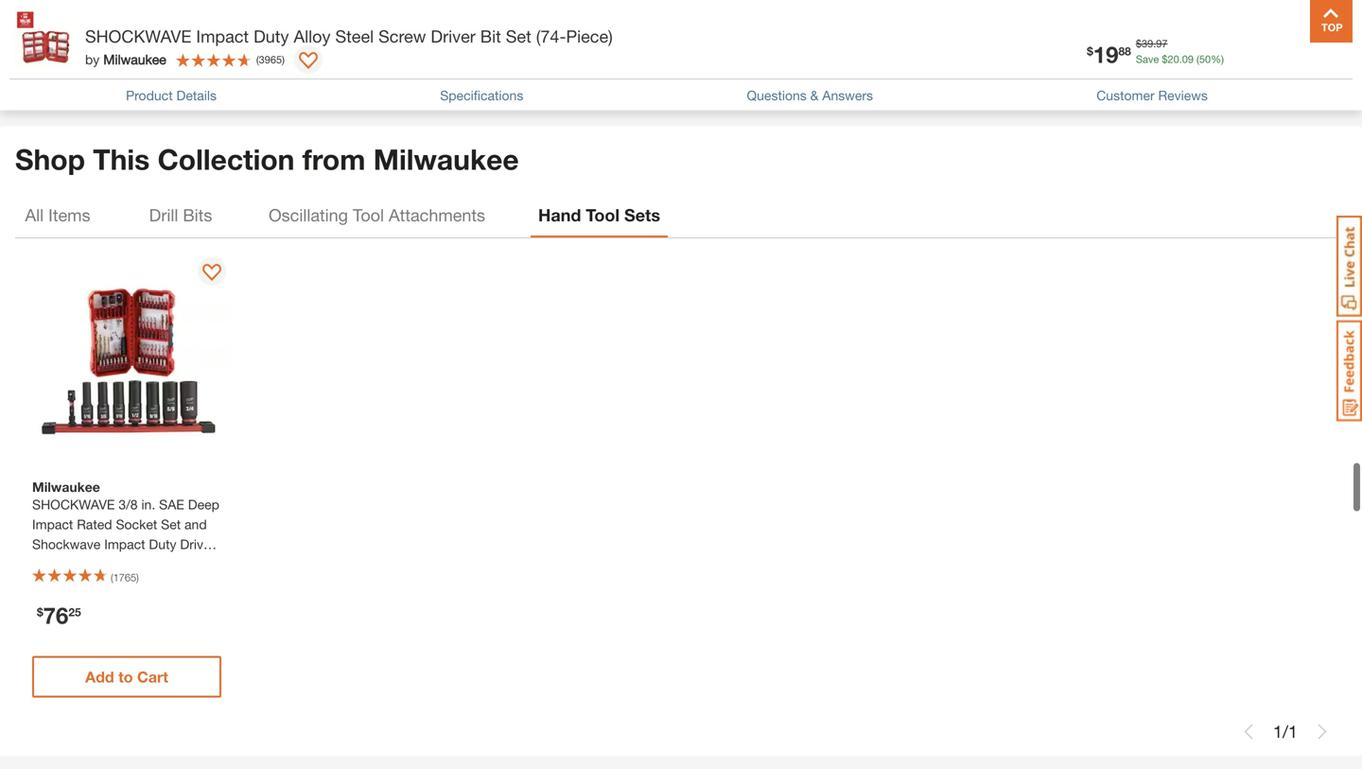 Task type: vqa. For each thing, say whether or not it's contained in the screenshot.
indoor at the left
no



Task type: locate. For each thing, give the bounding box(es) containing it.
0 horizontal spatial driver
[[180, 537, 215, 552]]

customer
[[1097, 87, 1155, 103]]

all items button
[[15, 192, 100, 238]]

0 horizontal spatial steel
[[32, 557, 62, 572]]

items
[[110, 73, 155, 94], [48, 205, 90, 225]]

1 horizontal spatial )
[[282, 53, 285, 66]]

drill bits
[[149, 205, 212, 225]]

1 1 from the left
[[1274, 722, 1283, 742]]

save left 61
[[264, 17, 294, 33]]

2 vertical spatial milwaukee
[[32, 479, 100, 495]]

0 horizontal spatial piece)
[[133, 557, 169, 572]]

1 horizontal spatial items
[[110, 73, 155, 94]]

details
[[177, 87, 217, 103]]

0 horizontal spatial save
[[264, 17, 294, 33]]

in.
[[141, 497, 155, 513]]

save
[[264, 17, 294, 33], [1136, 53, 1160, 65]]

this is the last slide image
[[1316, 725, 1331, 740]]

this
[[93, 143, 150, 176]]

) right (58-
[[136, 572, 139, 584]]

09 right 61
[[323, 17, 338, 33]]

customer reviews
[[1097, 87, 1208, 103]]

1 horizontal spatial bit
[[481, 26, 501, 46]]

19
[[1094, 41, 1119, 68]]

all items
[[25, 205, 90, 225]]

cart inside button
[[137, 668, 168, 686]]

1 horizontal spatial tool
[[586, 205, 620, 225]]

0 vertical spatial items
[[110, 73, 155, 94]]

61
[[305, 17, 319, 33]]

76
[[43, 602, 68, 629]]

%) right the 20
[[1212, 53, 1225, 65]]

0 vertical spatial shockwave
[[85, 26, 192, 46]]

1
[[1274, 722, 1283, 742], [1289, 722, 1298, 742]]

0 vertical spatial piece)
[[566, 26, 613, 46]]

2 vertical spatial set
[[86, 557, 106, 572]]

0 horizontal spatial impact
[[32, 517, 73, 532]]

add inside button
[[85, 668, 114, 686]]

) for ( 3965 )
[[282, 53, 285, 66]]

impact up shockwave
[[32, 517, 73, 532]]

0 horizontal spatial 1
[[1274, 722, 1283, 742]]

(
[[341, 17, 345, 33], [1197, 53, 1200, 65], [256, 53, 259, 66], [111, 572, 113, 584]]

save down 39
[[1136, 53, 1160, 65]]

$ 76 25
[[37, 602, 81, 629]]

0 horizontal spatial display image
[[203, 264, 221, 283]]

0 vertical spatial cart
[[181, 73, 216, 94]]

tool left sets
[[586, 205, 620, 225]]

screw
[[379, 26, 426, 46]]

items inside button
[[48, 205, 90, 225]]

0 horizontal spatial 09
[[323, 17, 338, 33]]

shop
[[15, 143, 85, 176]]

1 tool from the left
[[353, 205, 384, 225]]

add
[[58, 73, 91, 94], [85, 668, 114, 686]]

$ 175 . 85 save $ 61 . 09 ( 35 %)
[[216, 17, 376, 33]]

2 tool from the left
[[586, 205, 620, 225]]

hand tool sets button
[[531, 192, 668, 238]]

1 horizontal spatial save
[[1136, 53, 1160, 65]]

0 horizontal spatial %)
[[360, 17, 376, 33]]

1 left this is the last slide icon
[[1289, 722, 1298, 742]]

1 vertical spatial driver
[[180, 537, 215, 552]]

0 vertical spatial 09
[[323, 17, 338, 33]]

set left "(74-"
[[506, 26, 532, 46]]

%)
[[360, 17, 376, 33], [1212, 53, 1225, 65]]

( 3965 )
[[256, 53, 285, 66]]

shockwave up by milwaukee
[[85, 26, 192, 46]]

0 vertical spatial milwaukee
[[103, 52, 166, 67]]

39
[[1142, 37, 1154, 50]]

driver right screw at the top left of page
[[431, 26, 476, 46]]

tool for sets
[[586, 205, 620, 225]]

add to cart button
[[32, 656, 221, 698]]

steel inside the milwaukee shockwave 3/8 in. sae deep impact rated socket set and shockwave impact duty driver steel bit set (58-piece)
[[32, 557, 62, 572]]

1 vertical spatial bit
[[66, 557, 82, 572]]

0 horizontal spatial duty
[[149, 537, 176, 552]]

1 vertical spatial save
[[1136, 53, 1160, 65]]

1 vertical spatial set
[[161, 517, 181, 532]]

product details
[[126, 87, 217, 103]]

bit down shockwave
[[66, 557, 82, 572]]

tool for attachments
[[353, 205, 384, 225]]

set
[[506, 26, 532, 46], [161, 517, 181, 532], [86, 557, 106, 572]]

.
[[246, 17, 249, 33], [319, 17, 323, 33], [1154, 37, 1157, 50], [1180, 53, 1183, 65]]

$ right 85 on the left
[[297, 17, 305, 33]]

1 horizontal spatial steel
[[335, 26, 374, 46]]

1765
[[113, 572, 136, 584]]

display image down alloy
[[299, 52, 318, 71]]

oscillating tool attachments button
[[261, 192, 493, 238]]

to inside "button"
[[160, 73, 176, 94]]

tool
[[353, 205, 384, 225], [586, 205, 620, 225]]

socket
[[116, 517, 157, 532]]

shockwave impact duty alloy steel screw driver bit set (74-piece)
[[85, 26, 613, 46]]

hand tool sets
[[539, 205, 661, 225]]

items right all
[[48, 205, 90, 225]]

)
[[282, 53, 285, 66], [136, 572, 139, 584]]

0 horizontal spatial cart
[[137, 668, 168, 686]]

0 horizontal spatial tool
[[353, 205, 384, 225]]

1 horizontal spatial piece)
[[566, 26, 613, 46]]

20
[[1168, 53, 1180, 65]]

this is the first slide image
[[1242, 725, 1257, 740]]

steel down shockwave
[[32, 557, 62, 572]]

09 right the 20
[[1183, 53, 1194, 65]]

0 horizontal spatial )
[[136, 572, 139, 584]]

shockwave inside the milwaukee shockwave 3/8 in. sae deep impact rated socket set and shockwave impact duty driver steel bit set (58-piece)
[[32, 497, 115, 513]]

bit up specifications
[[481, 26, 501, 46]]

0 vertical spatial )
[[282, 53, 285, 66]]

0 vertical spatial add
[[58, 73, 91, 94]]

steel
[[335, 26, 374, 46], [32, 557, 62, 572]]

product details button
[[126, 86, 217, 105], [126, 86, 217, 105]]

2 horizontal spatial impact
[[196, 26, 249, 46]]

drill
[[149, 205, 178, 225]]

1 vertical spatial )
[[136, 572, 139, 584]]

set left (58-
[[86, 557, 106, 572]]

0 vertical spatial driver
[[431, 26, 476, 46]]

1 horizontal spatial to
[[160, 73, 176, 94]]

display image
[[299, 52, 318, 71], [203, 264, 221, 283]]

&
[[811, 87, 819, 103]]

%) left screw at the top left of page
[[360, 17, 376, 33]]

1 vertical spatial shockwave
[[32, 497, 115, 513]]

1 vertical spatial add
[[85, 668, 114, 686]]

milwaukee
[[103, 52, 166, 67], [374, 143, 519, 176], [32, 479, 100, 495]]

0 horizontal spatial milwaukee
[[32, 479, 100, 495]]

shop this collection from milwaukee
[[15, 143, 519, 176]]

( inside $ 19 88 $ 39 . 97 save $ 20 . 09 ( 50 %)
[[1197, 53, 1200, 65]]

live chat image
[[1337, 216, 1363, 317]]

impact up (58-
[[104, 537, 145, 552]]

duty down 'socket' on the bottom left
[[149, 537, 176, 552]]

milwaukee inside the milwaukee shockwave 3/8 in. sae deep impact rated socket set and shockwave impact duty driver steel bit set (58-piece)
[[32, 479, 100, 495]]

1 vertical spatial items
[[48, 205, 90, 225]]

$ left 88
[[1088, 44, 1094, 58]]

product
[[126, 87, 173, 103]]

(74-
[[536, 26, 566, 46]]

1 vertical spatial display image
[[203, 264, 221, 283]]

duty up "3965"
[[254, 26, 289, 46]]

shockwave
[[85, 26, 192, 46], [32, 497, 115, 513]]

to
[[160, 73, 176, 94], [118, 668, 133, 686]]

specifications
[[440, 87, 524, 103]]

alloy
[[294, 26, 331, 46]]

specifications button
[[440, 86, 524, 105], [440, 86, 524, 105]]

rated
[[77, 517, 112, 532]]

1 vertical spatial %)
[[1212, 53, 1225, 65]]

1 vertical spatial steel
[[32, 557, 62, 572]]

tool right oscillating
[[353, 205, 384, 225]]

%) inside $ 19 88 $ 39 . 97 save $ 20 . 09 ( 50 %)
[[1212, 53, 1225, 65]]

1 vertical spatial cart
[[137, 668, 168, 686]]

0 vertical spatial display image
[[299, 52, 318, 71]]

$ left 25
[[37, 606, 43, 619]]

09 inside $ 19 88 $ 39 . 97 save $ 20 . 09 ( 50 %)
[[1183, 53, 1194, 65]]

add 5 items to cart
[[58, 73, 216, 94]]

items down by milwaukee
[[110, 73, 155, 94]]

0 vertical spatial steel
[[335, 26, 374, 46]]

driver
[[431, 26, 476, 46], [180, 537, 215, 552]]

1 horizontal spatial %)
[[1212, 53, 1225, 65]]

) down $ 175 . 85 save $ 61 . 09 ( 35 %)
[[282, 53, 285, 66]]

sae
[[159, 497, 184, 513]]

questions & answers
[[747, 87, 874, 103]]

driver down "and"
[[180, 537, 215, 552]]

display image down the bits
[[203, 264, 221, 283]]

1 right the 'this is the first slide' icon in the right of the page
[[1274, 722, 1283, 742]]

set down sae
[[161, 517, 181, 532]]

2 horizontal spatial set
[[506, 26, 532, 46]]

impact
[[196, 26, 249, 46], [32, 517, 73, 532], [104, 537, 145, 552]]

1 horizontal spatial milwaukee
[[103, 52, 166, 67]]

1 vertical spatial to
[[118, 668, 133, 686]]

add for add 5 items to cart
[[58, 73, 91, 94]]

questions & answers button
[[747, 86, 874, 105], [747, 86, 874, 105]]

0 vertical spatial to
[[160, 73, 176, 94]]

steel right alloy
[[335, 26, 374, 46]]

85
[[249, 17, 264, 33]]

0 horizontal spatial items
[[48, 205, 90, 225]]

duty
[[254, 26, 289, 46], [149, 537, 176, 552]]

1 vertical spatial milwaukee
[[374, 143, 519, 176]]

1 vertical spatial 09
[[1183, 53, 1194, 65]]

milwaukee up attachments at the left of the page
[[374, 143, 519, 176]]

09
[[323, 17, 338, 33], [1183, 53, 1194, 65]]

1 vertical spatial duty
[[149, 537, 176, 552]]

1 horizontal spatial duty
[[254, 26, 289, 46]]

1 horizontal spatial cart
[[181, 73, 216, 94]]

1 horizontal spatial 09
[[1183, 53, 1194, 65]]

97
[[1157, 37, 1168, 50]]

0 horizontal spatial bit
[[66, 557, 82, 572]]

customer reviews button
[[1097, 86, 1208, 105], [1097, 86, 1208, 105]]

2 vertical spatial impact
[[104, 537, 145, 552]]

cart
[[181, 73, 216, 94], [137, 668, 168, 686]]

milwaukee up add 5 items to cart
[[103, 52, 166, 67]]

1 horizontal spatial 1
[[1289, 722, 1298, 742]]

piece)
[[566, 26, 613, 46], [133, 557, 169, 572]]

1 vertical spatial piece)
[[133, 557, 169, 572]]

impact left 85 on the left
[[196, 26, 249, 46]]

top button
[[1311, 0, 1353, 43]]

shockwave up rated
[[32, 497, 115, 513]]

milwaukee up rated
[[32, 479, 100, 495]]

0 vertical spatial %)
[[360, 17, 376, 33]]

and
[[185, 517, 207, 532]]

add inside "button"
[[58, 73, 91, 94]]

0 horizontal spatial to
[[118, 668, 133, 686]]

feedback link image
[[1337, 320, 1363, 422]]

collection
[[158, 143, 295, 176]]

$
[[216, 17, 224, 33], [297, 17, 305, 33], [1136, 37, 1142, 50], [1088, 44, 1094, 58], [1163, 53, 1168, 65], [37, 606, 43, 619]]

$ down '97'
[[1163, 53, 1168, 65]]

175
[[224, 17, 246, 33]]



Task type: describe. For each thing, give the bounding box(es) containing it.
1 horizontal spatial driver
[[431, 26, 476, 46]]

bits
[[183, 205, 212, 225]]

0 vertical spatial impact
[[196, 26, 249, 46]]

3/8
[[119, 497, 138, 513]]

add to cart
[[85, 668, 168, 686]]

1 horizontal spatial display image
[[299, 52, 318, 71]]

shockwave 3/8 in. sae deep impact rated socket set and shockwave impact duty driver steel bit set (58-piece) image
[[23, 258, 231, 466]]

duty inside the milwaukee shockwave 3/8 in. sae deep impact rated socket set and shockwave impact duty driver steel bit set (58-piece)
[[149, 537, 176, 552]]

add for add to cart
[[85, 668, 114, 686]]

deep
[[188, 497, 219, 513]]

0 vertical spatial bit
[[481, 26, 501, 46]]

) for ( 1765 )
[[136, 572, 139, 584]]

1 vertical spatial impact
[[32, 517, 73, 532]]

1 horizontal spatial impact
[[104, 537, 145, 552]]

0 vertical spatial duty
[[254, 26, 289, 46]]

questions
[[747, 87, 807, 103]]

oscillating tool attachments
[[269, 205, 486, 225]]

to inside button
[[118, 668, 133, 686]]

$ 19 88 $ 39 . 97 save $ 20 . 09 ( 50 %)
[[1088, 37, 1225, 68]]

by milwaukee
[[85, 52, 166, 67]]

0 horizontal spatial set
[[86, 557, 106, 572]]

answers
[[823, 87, 874, 103]]

sets
[[625, 205, 661, 225]]

bit inside the milwaukee shockwave 3/8 in. sae deep impact rated socket set and shockwave impact duty driver steel bit set (58-piece)
[[66, 557, 82, 572]]

0 vertical spatial save
[[264, 17, 294, 33]]

25
[[68, 606, 81, 619]]

add 5 items to cart button
[[19, 65, 256, 103]]

$ right 88
[[1136, 37, 1142, 50]]

5
[[96, 73, 105, 94]]

save inside $ 19 88 $ 39 . 97 save $ 20 . 09 ( 50 %)
[[1136, 53, 1160, 65]]

1 / 1
[[1274, 722, 1298, 742]]

all
[[25, 205, 44, 225]]

0 vertical spatial set
[[506, 26, 532, 46]]

2 1 from the left
[[1289, 722, 1298, 742]]

hand
[[539, 205, 581, 225]]

/
[[1283, 722, 1289, 742]]

2 horizontal spatial milwaukee
[[374, 143, 519, 176]]

by
[[85, 52, 100, 67]]

cart inside "button"
[[181, 73, 216, 94]]

product image image
[[14, 9, 76, 71]]

visualtabs tab list
[[15, 192, 1348, 238]]

oscillating
[[269, 205, 348, 225]]

$ left 85 on the left
[[216, 17, 224, 33]]

reviews
[[1159, 87, 1208, 103]]

piece) inside the milwaukee shockwave 3/8 in. sae deep impact rated socket set and shockwave impact duty driver steel bit set (58-piece)
[[133, 557, 169, 572]]

1 horizontal spatial set
[[161, 517, 181, 532]]

items inside "button"
[[110, 73, 155, 94]]

drill bits button
[[138, 192, 223, 238]]

88
[[1119, 44, 1132, 58]]

( 1765 )
[[111, 572, 139, 584]]

3965
[[259, 53, 282, 66]]

subtotal:
[[19, 13, 92, 34]]

shockwave
[[32, 537, 101, 552]]

$ inside $ 76 25
[[37, 606, 43, 619]]

driver inside the milwaukee shockwave 3/8 in. sae deep impact rated socket set and shockwave impact duty driver steel bit set (58-piece)
[[180, 537, 215, 552]]

attachments
[[389, 205, 486, 225]]

milwaukee shockwave 3/8 in. sae deep impact rated socket set and shockwave impact duty driver steel bit set (58-piece)
[[32, 479, 219, 572]]

50
[[1200, 53, 1212, 65]]

from
[[303, 143, 366, 176]]

35
[[345, 17, 360, 33]]

(58-
[[109, 557, 133, 572]]



